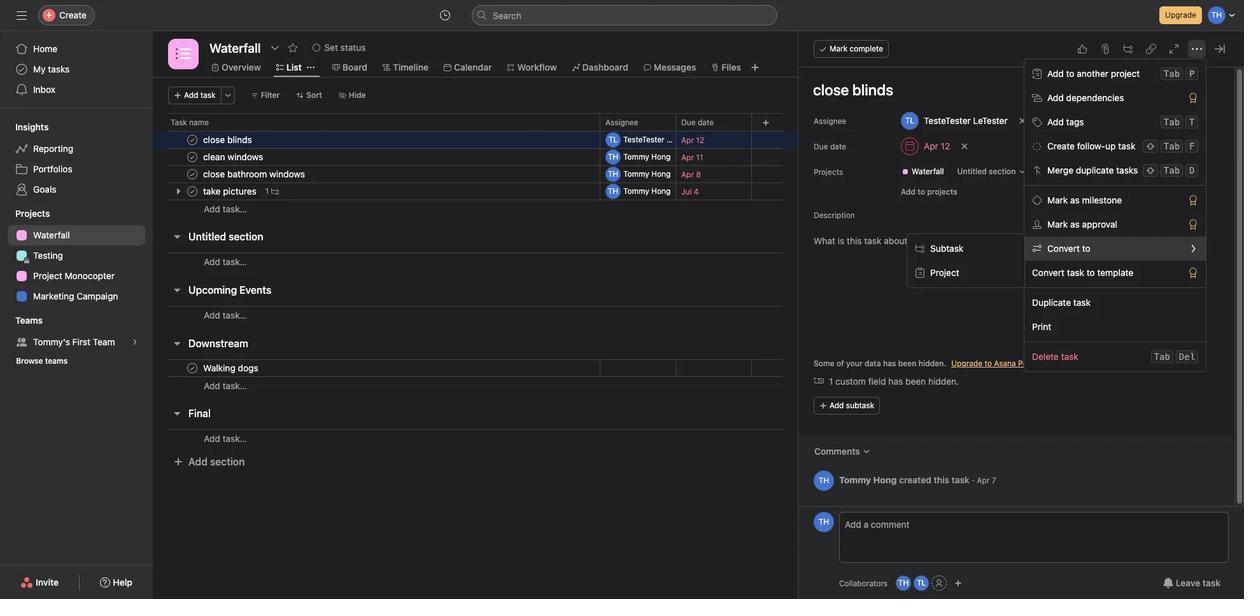 Task type: describe. For each thing, give the bounding box(es) containing it.
main content inside close blinds "dialog"
[[798, 67, 1235, 507]]

p
[[1189, 69, 1195, 79]]

calendar
[[454, 62, 492, 73]]

take pictures text field
[[201, 185, 260, 198]]

set
[[324, 42, 338, 53]]

task for leave task
[[1203, 578, 1221, 589]]

see details, tommy's first team image
[[131, 339, 139, 346]]

teams
[[15, 315, 43, 326]]

th for the middle "th" button
[[819, 518, 829, 527]]

files
[[722, 62, 741, 73]]

add inside add section button
[[188, 456, 207, 468]]

walking dogs cell
[[153, 360, 600, 378]]

board link
[[332, 60, 367, 74]]

apr for "clean windows" cell
[[681, 152, 694, 162]]

workflow link
[[507, 60, 557, 74]]

messages
[[654, 62, 696, 73]]

testetester letester button
[[895, 110, 1013, 132]]

testetester inside dropdown button
[[924, 115, 971, 126]]

help
[[113, 577, 132, 588]]

task… for upcoming events
[[223, 310, 247, 321]]

create follow-up task
[[1047, 141, 1135, 152]]

as for milestone
[[1070, 195, 1080, 206]]

global element
[[0, 31, 153, 108]]

⇧ for merge duplicate tasks
[[1146, 165, 1155, 176]]

to inside add to projects button
[[918, 187, 925, 197]]

close blinds cell
[[153, 131, 600, 149]]

close details image
[[1215, 44, 1225, 54]]

tommy hong for apr 8
[[623, 169, 671, 179]]

more actions for this task image
[[1192, 44, 1202, 54]]

tommy's first team
[[33, 337, 115, 348]]

tab actions image
[[307, 64, 314, 71]]

print
[[1032, 322, 1051, 332]]

testing link
[[8, 246, 145, 266]]

hide
[[349, 90, 366, 100]]

teams element
[[0, 309, 153, 373]]

task… for untitled section
[[223, 257, 247, 267]]

1 vertical spatial hidden.
[[928, 376, 959, 387]]

0 horizontal spatial date
[[698, 117, 714, 127]]

projects button
[[0, 208, 50, 220]]

some
[[814, 359, 835, 369]]

convert for convert task to template
[[1032, 267, 1064, 278]]

8
[[696, 170, 701, 179]]

events
[[240, 285, 271, 296]]

to inside convert to menu item
[[1082, 243, 1090, 254]]

to left another
[[1066, 68, 1074, 79]]

add task… button for untitled section
[[204, 255, 247, 269]]

upgrade button
[[1159, 6, 1202, 24]]

mark complete
[[830, 44, 883, 53]]

add task… for final
[[204, 434, 247, 444]]

1 horizontal spatial waterfall link
[[896, 166, 949, 178]]

add inside header untitled section tree grid
[[204, 203, 220, 214]]

letester inside testetester letester dropdown button
[[973, 115, 1008, 126]]

more actions image
[[224, 92, 232, 99]]

completed checkbox for close bathroom windows text field
[[185, 167, 200, 182]]

row containing assignee
[[153, 113, 798, 137]]

teams button
[[0, 315, 43, 327]]

move tasks between sections image for tl
[[579, 136, 587, 144]]

hide sidebar image
[[17, 10, 27, 20]]

to left template
[[1087, 267, 1095, 278]]

header downstream tree grid
[[153, 360, 798, 395]]

files link
[[711, 60, 741, 74]]

projects element
[[0, 202, 153, 309]]

12 inside header untitled section tree grid
[[696, 135, 704, 145]]

tab left d
[[1164, 166, 1180, 176]]

asana
[[994, 359, 1016, 369]]

untitled inside button
[[188, 231, 226, 243]]

filter
[[261, 90, 280, 100]]

project
[[1111, 68, 1140, 79]]

mark for mark as approval
[[1047, 219, 1068, 230]]

subtask
[[930, 243, 964, 254]]

browse teams button
[[10, 353, 73, 371]]

add task… button for upcoming events
[[204, 309, 247, 323]]

tl inside button
[[917, 579, 926, 588]]

Task Name text field
[[805, 75, 1219, 104]]

tab for add to another project
[[1164, 69, 1180, 79]]

marketing campaign
[[33, 291, 118, 302]]

milestone
[[1082, 195, 1122, 206]]

task… inside header untitled section tree grid
[[223, 203, 247, 214]]

testetester letester inside testetester letester dropdown button
[[924, 115, 1008, 126]]

project monocopter
[[33, 271, 115, 281]]

apr inside dropdown button
[[924, 141, 938, 152]]

convert to
[[1047, 243, 1090, 254]]

upgrade inside close blinds "dialog"
[[951, 359, 982, 369]]

add inside add to projects button
[[901, 187, 916, 197]]

close blinds dialog
[[798, 31, 1244, 600]]

mark as approval
[[1047, 219, 1117, 230]]

home link
[[8, 39, 145, 59]]

mark complete button
[[814, 40, 889, 58]]

1 add task… row from the top
[[153, 200, 798, 218]]

task
[[171, 118, 187, 127]]

0 horizontal spatial untitled section
[[188, 231, 263, 243]]

apr 12 inside header untitled section tree grid
[[681, 135, 704, 145]]

untitled section inside popup button
[[957, 167, 1016, 176]]

tommy hong for apr 11
[[623, 152, 671, 162]]

add to starred image
[[288, 43, 298, 53]]

merge
[[1047, 165, 1073, 176]]

11
[[696, 152, 703, 162]]

0 vertical spatial been
[[898, 359, 916, 369]]

tl inside tree grid
[[609, 135, 618, 145]]

hong inside the tommy hong button
[[651, 187, 671, 196]]

completed image for completed option within the close blinds cell
[[185, 132, 200, 148]]

create for create follow-up task
[[1047, 141, 1075, 152]]

1 horizontal spatial tasks
[[1116, 165, 1138, 176]]

task right the 'up'
[[1118, 141, 1135, 152]]

approval
[[1082, 219, 1117, 230]]

add task… row for untitled section
[[153, 253, 798, 277]]

downstream
[[188, 338, 248, 350]]

t
[[1189, 117, 1195, 127]]

overview
[[222, 62, 261, 73]]

testetester letester inside row
[[623, 135, 697, 145]]

letester inside row
[[667, 135, 697, 145]]

tab for delete task
[[1154, 352, 1170, 362]]

restore
[[1061, 359, 1087, 369]]

tl button
[[914, 576, 929, 591]]

custom
[[835, 376, 866, 387]]

reporting
[[33, 143, 73, 154]]

of
[[837, 359, 844, 369]]

2 collapse task list for this section image from the top
[[172, 339, 182, 349]]

1 vertical spatial section
[[229, 231, 263, 243]]

tab for add tags
[[1164, 117, 1180, 127]]

project for project
[[930, 267, 959, 278]]

leave task
[[1176, 578, 1221, 589]]

header untitled section tree grid
[[153, 131, 798, 218]]

1 custom field has been hidden.
[[829, 376, 959, 387]]

projects
[[927, 187, 957, 197]]

some of your data has been hidden. upgrade to asana premium to restore
[[814, 359, 1087, 369]]

add task… button inside header downstream tree grid
[[204, 379, 247, 393]]

apr 12 button
[[895, 135, 956, 158]]

invite button
[[12, 572, 67, 595]]

add task button
[[168, 87, 221, 104]]

dashboard link
[[572, 60, 628, 74]]

0 horizontal spatial due date
[[681, 117, 714, 127]]

add to another project
[[1047, 68, 1140, 79]]

due inside main content
[[814, 142, 828, 152]]

inbox link
[[8, 80, 145, 100]]

reporting link
[[8, 139, 145, 159]]

browse teams
[[16, 357, 68, 366]]

waterfall inside main content
[[912, 167, 944, 176]]

remove assignee image
[[1018, 117, 1026, 125]]

1 add task… button from the top
[[204, 202, 247, 216]]

add up upcoming
[[204, 257, 220, 267]]

row containing tl
[[153, 131, 798, 149]]

full screen image
[[1169, 44, 1179, 54]]

close blinds text field
[[201, 134, 256, 146]]

convert task to template
[[1032, 267, 1133, 278]]

completed image for apr 8
[[185, 167, 200, 182]]

my
[[33, 64, 46, 74]]

add inside add task button
[[184, 90, 198, 100]]

merge duplicate tasks
[[1047, 165, 1138, 176]]

2 vertical spatial th button
[[896, 576, 911, 591]]

due date inside main content
[[814, 142, 846, 152]]

apr 12 inside dropdown button
[[924, 141, 950, 152]]

leave task button
[[1155, 572, 1229, 595]]

assignee inside main content
[[814, 117, 846, 126]]

close bathroom windows text field
[[201, 168, 309, 181]]

as for approval
[[1070, 219, 1080, 230]]

tommy inside button
[[623, 187, 649, 196]]

add inside add subtask button
[[830, 401, 844, 411]]

0 vertical spatial has
[[883, 359, 896, 369]]

comments
[[814, 446, 860, 457]]

testing
[[33, 250, 63, 261]]

row containing tommy hong
[[153, 183, 798, 201]]

duplicate task
[[1032, 297, 1091, 308]]

convert for convert to
[[1047, 243, 1080, 254]]

marketing campaign link
[[8, 287, 145, 307]]

d
[[1189, 166, 1195, 176]]

add subtask
[[830, 401, 874, 411]]

final button
[[188, 402, 211, 425]]

apr 11
[[681, 152, 703, 162]]

delete task
[[1032, 351, 1078, 362]]



Task type: locate. For each thing, give the bounding box(es) containing it.
as left approval
[[1070, 219, 1080, 230]]

apr right ·
[[977, 476, 990, 486]]

2 move tasks between sections image from the top
[[579, 171, 587, 178]]

move tasks between sections image for th
[[579, 171, 587, 178]]

2 add task… button from the top
[[204, 255, 247, 269]]

timeline link
[[383, 60, 428, 74]]

0 vertical spatial letester
[[973, 115, 1008, 126]]

1 move tasks between sections image from the top
[[579, 136, 587, 144]]

insights element
[[0, 116, 153, 202]]

1 horizontal spatial waterfall
[[912, 167, 944, 176]]

task name
[[171, 118, 209, 127]]

apr inside row
[[681, 135, 694, 145]]

2 tommy hong from the top
[[623, 169, 671, 179]]

untitled section down the take pictures text field
[[188, 231, 263, 243]]

1 horizontal spatial due
[[814, 142, 828, 152]]

main content containing testetester letester
[[798, 67, 1235, 507]]

task right the leave
[[1203, 578, 1221, 589]]

add down the take pictures text field
[[204, 203, 220, 214]]

project
[[930, 267, 959, 278], [33, 271, 62, 281]]

task for duplicate task
[[1073, 297, 1091, 308]]

3 add task… from the top
[[204, 310, 247, 321]]

apr inside tommy hong created this task · apr 7
[[977, 476, 990, 486]]

assignee
[[814, 117, 846, 126], [605, 117, 638, 127]]

hong left created
[[873, 475, 897, 486]]

0 horizontal spatial tl
[[609, 135, 618, 145]]

monocopter
[[65, 271, 115, 281]]

0 vertical spatial projects
[[814, 167, 843, 177]]

project down subtask
[[930, 267, 959, 278]]

2 add task… from the top
[[204, 257, 247, 267]]

invite
[[36, 577, 59, 588]]

move tasks between sections image inside the close blinds cell
[[579, 136, 587, 144]]

0 horizontal spatial 12
[[696, 135, 704, 145]]

0 likes. click to like this task image
[[1077, 44, 1087, 54]]

add dependencies
[[1047, 92, 1124, 103]]

1 completed checkbox from the top
[[185, 132, 200, 148]]

0 horizontal spatial project
[[33, 271, 62, 281]]

untitled inside popup button
[[957, 167, 987, 176]]

3 tommy hong from the top
[[623, 187, 671, 196]]

messages link
[[644, 60, 696, 74]]

task right delete
[[1061, 351, 1078, 362]]

add task… up the add section
[[204, 434, 247, 444]]

project down testing
[[33, 271, 62, 281]]

1 vertical spatial collapse task list for this section image
[[172, 409, 182, 419]]

apr for the close blinds cell
[[681, 135, 694, 145]]

1 horizontal spatial project
[[930, 267, 959, 278]]

attachments: add a file to this task, close blinds image
[[1100, 44, 1110, 54]]

completed checkbox for walking dogs text box on the left bottom of page
[[185, 361, 200, 376]]

1 horizontal spatial 12
[[941, 141, 950, 152]]

2 add task… row from the top
[[153, 253, 798, 277]]

dashboard
[[582, 62, 628, 73]]

add section
[[188, 456, 245, 468]]

up
[[1105, 141, 1116, 152]]

task… down walking dogs text box on the left bottom of page
[[223, 380, 247, 391]]

2 vertical spatial section
[[210, 456, 245, 468]]

1 collapse task list for this section image from the top
[[172, 285, 182, 295]]

2 task… from the top
[[223, 257, 247, 267]]

untitled section
[[957, 167, 1016, 176], [188, 231, 263, 243]]

been up 1 custom field has been hidden.
[[898, 359, 916, 369]]

apr 12 left clear due date image
[[924, 141, 950, 152]]

task inside main content
[[952, 475, 969, 486]]

add task… button down untitled section button
[[204, 255, 247, 269]]

task
[[200, 90, 216, 100], [1118, 141, 1135, 152], [1067, 267, 1084, 278], [1073, 297, 1091, 308], [1061, 351, 1078, 362], [952, 475, 969, 486], [1203, 578, 1221, 589]]

1 vertical spatial been
[[905, 376, 926, 387]]

1 vertical spatial convert
[[1032, 267, 1064, 278]]

task…
[[223, 203, 247, 214], [223, 257, 247, 267], [223, 310, 247, 321], [223, 380, 247, 391], [223, 434, 247, 444]]

collapse task list for this section image left downstream button
[[172, 339, 182, 349]]

12 inside dropdown button
[[941, 141, 950, 152]]

None text field
[[206, 36, 264, 59]]

0 horizontal spatial tasks
[[48, 64, 70, 74]]

clear due date image
[[961, 143, 969, 150]]

3 add task… button from the top
[[204, 309, 247, 323]]

hidden.
[[919, 359, 946, 369], [928, 376, 959, 387]]

clean windows text field
[[201, 151, 267, 164]]

waterfall link up testing
[[8, 225, 145, 246]]

upcoming events button
[[188, 279, 271, 302]]

create up "home" link
[[59, 10, 87, 20]]

clean windows cell
[[153, 148, 600, 166]]

projects inside "dropdown button"
[[15, 208, 50, 219]]

tommy inside main content
[[839, 475, 871, 486]]

0 vertical spatial move tasks between sections image
[[579, 136, 587, 144]]

hidden. up 1 custom field has been hidden.
[[919, 359, 946, 369]]

collapse task list for this section image down expand subtask list for the task take pictures
[[172, 232, 182, 242]]

2 ⇧ from the top
[[1146, 165, 1155, 176]]

add up add section button
[[204, 434, 220, 444]]

status
[[340, 42, 366, 53]]

4 task… from the top
[[223, 380, 247, 391]]

completed checkbox inside the close blinds cell
[[185, 132, 200, 148]]

projects up description
[[814, 167, 843, 177]]

0 vertical spatial collapse task list for this section image
[[172, 232, 182, 242]]

add task… for upcoming events
[[204, 310, 247, 321]]

add task… inside header downstream tree grid
[[204, 380, 247, 391]]

1 vertical spatial th button
[[814, 513, 834, 533]]

add task… button for final
[[204, 432, 247, 446]]

0 horizontal spatial waterfall link
[[8, 225, 145, 246]]

take pictures cell
[[153, 183, 600, 201]]

add task… row
[[153, 200, 798, 218], [153, 253, 798, 277], [153, 306, 798, 330], [153, 377, 798, 395], [153, 430, 798, 454]]

add left another
[[1047, 68, 1064, 79]]

hong up the tommy hong button
[[651, 169, 671, 179]]

0 vertical spatial section
[[989, 167, 1016, 176]]

0 vertical spatial testetester letester
[[924, 115, 1008, 126]]

th button
[[814, 471, 834, 491], [814, 513, 834, 533], [896, 576, 911, 591]]

add task…
[[204, 203, 247, 214], [204, 257, 247, 267], [204, 310, 247, 321], [204, 380, 247, 391], [204, 434, 247, 444]]

to up convert task to template on the top right
[[1082, 243, 1090, 254]]

1 vertical spatial projects
[[15, 208, 50, 219]]

board
[[342, 62, 367, 73]]

3 completed image from the top
[[185, 361, 200, 376]]

0 vertical spatial waterfall
[[912, 167, 944, 176]]

2 as from the top
[[1070, 219, 1080, 230]]

tab left del
[[1154, 352, 1170, 362]]

apr up apr 11
[[681, 135, 694, 145]]

untitled down the take pictures text field
[[188, 231, 226, 243]]

1 horizontal spatial testetester letester
[[924, 115, 1008, 126]]

collapse task list for this section image for final
[[172, 409, 182, 419]]

0 vertical spatial th button
[[814, 471, 834, 491]]

project monocopter link
[[8, 266, 145, 287]]

due date
[[681, 117, 714, 127], [814, 142, 846, 152]]

1 horizontal spatial upgrade
[[1165, 10, 1196, 20]]

list image
[[176, 46, 191, 62]]

teams
[[45, 357, 68, 366]]

3 completed checkbox from the top
[[185, 184, 200, 199]]

completed checkbox for the close blinds "text box"
[[185, 132, 200, 148]]

0 horizontal spatial assignee
[[605, 117, 638, 127]]

Completed checkbox
[[185, 132, 200, 148], [185, 167, 200, 182], [185, 184, 200, 199], [185, 361, 200, 376]]

waterfall
[[912, 167, 944, 176], [33, 230, 70, 241]]

been
[[898, 359, 916, 369], [905, 376, 926, 387]]

to left asana
[[985, 359, 992, 369]]

to left the projects
[[918, 187, 925, 197]]

convert inside menu item
[[1047, 243, 1080, 254]]

completed image for apr 11
[[185, 150, 200, 165]]

testetester up clear due date image
[[924, 115, 971, 126]]

⇧ for create follow-up task
[[1146, 141, 1155, 152]]

untitled down clear due date image
[[957, 167, 987, 176]]

Search tasks, projects, and more text field
[[472, 5, 777, 25]]

1 vertical spatial tl
[[917, 579, 926, 588]]

apr left clear due date image
[[924, 141, 938, 152]]

12 up 11
[[696, 135, 704, 145]]

task… for final
[[223, 434, 247, 444]]

create
[[59, 10, 87, 20], [1047, 141, 1075, 152]]

letester left remove assignee icon on the right of page
[[973, 115, 1008, 126]]

completed image down completed checkbox
[[185, 167, 200, 182]]

task… down upcoming events button
[[223, 310, 247, 321]]

0 horizontal spatial waterfall
[[33, 230, 70, 241]]

tommy hong button
[[605, 184, 673, 199]]

1 horizontal spatial testetester
[[924, 115, 971, 126]]

create inside dropdown button
[[59, 10, 87, 20]]

calendar link
[[444, 60, 492, 74]]

letester
[[973, 115, 1008, 126], [667, 135, 697, 145]]

add inside header downstream tree grid
[[204, 380, 220, 391]]

1 vertical spatial collapse task list for this section image
[[172, 339, 182, 349]]

1 subtask image
[[271, 188, 279, 195]]

completed image inside "clean windows" cell
[[185, 150, 200, 165]]

1 vertical spatial due date
[[814, 142, 846, 152]]

1 horizontal spatial tl
[[917, 579, 926, 588]]

1 ⇧ from the top
[[1146, 141, 1155, 152]]

portfolios link
[[8, 159, 145, 180]]

move tasks between sections image inside close bathroom windows cell
[[579, 171, 587, 178]]

1 vertical spatial upgrade
[[951, 359, 982, 369]]

1 vertical spatial testetester letester
[[623, 135, 697, 145]]

untitled section down clear due date image
[[957, 167, 1016, 176]]

add down upcoming
[[204, 310, 220, 321]]

your
[[846, 359, 863, 369]]

section left merge
[[989, 167, 1016, 176]]

upgrade up full screen image at top right
[[1165, 10, 1196, 20]]

0 vertical spatial create
[[59, 10, 87, 20]]

completed image inside close bathroom windows cell
[[185, 167, 200, 182]]

duplicate
[[1076, 165, 1114, 176]]

duplicate
[[1032, 297, 1071, 308]]

completed checkbox inside close bathroom windows cell
[[185, 167, 200, 182]]

copy task link image
[[1146, 44, 1156, 54]]

0 horizontal spatial upgrade
[[951, 359, 982, 369]]

task for add task
[[200, 90, 216, 100]]

2 vertical spatial completed image
[[185, 361, 200, 376]]

Walking dogs text field
[[201, 362, 262, 375]]

1 vertical spatial testetester
[[623, 135, 664, 145]]

sort
[[306, 90, 322, 100]]

set status
[[324, 42, 366, 53]]

5 add task… row from the top
[[153, 430, 798, 454]]

th for "th" button to the top
[[819, 476, 829, 486]]

1 vertical spatial as
[[1070, 219, 1080, 230]]

2 completed image from the top
[[185, 184, 200, 199]]

1 vertical spatial ⇧
[[1146, 165, 1155, 176]]

th for bottom "th" button
[[898, 579, 909, 588]]

has right data
[[883, 359, 896, 369]]

4 add task… row from the top
[[153, 377, 798, 395]]

1 vertical spatial untitled
[[188, 231, 226, 243]]

2 vertical spatial mark
[[1047, 219, 1068, 230]]

add or remove collaborators image
[[954, 580, 962, 588]]

add task… button down walking dogs text box on the left bottom of page
[[204, 379, 247, 393]]

section down the take pictures text field
[[229, 231, 263, 243]]

completed checkbox up completed checkbox
[[185, 132, 200, 148]]

1 vertical spatial move tasks between sections image
[[579, 171, 587, 178]]

0 horizontal spatial testetester letester
[[623, 135, 697, 145]]

home
[[33, 43, 57, 54]]

del
[[1179, 352, 1195, 362]]

0 horizontal spatial projects
[[15, 208, 50, 219]]

7
[[992, 476, 996, 486]]

has right field
[[888, 376, 903, 387]]

0 vertical spatial hidden.
[[919, 359, 946, 369]]

1 vertical spatial waterfall link
[[8, 225, 145, 246]]

add up task name
[[184, 90, 198, 100]]

12 left clear due date image
[[941, 141, 950, 152]]

2 completed checkbox from the top
[[185, 167, 200, 182]]

show sort options image
[[584, 119, 592, 127]]

main content
[[798, 67, 1235, 507]]

letester up apr 11
[[667, 135, 697, 145]]

tasks right duplicate
[[1116, 165, 1138, 176]]

1 as from the top
[[1070, 195, 1080, 206]]

premium
[[1018, 359, 1050, 369]]

tommy hong created this task · apr 7
[[839, 475, 996, 486]]

1 vertical spatial has
[[888, 376, 903, 387]]

1 horizontal spatial due date
[[814, 142, 846, 152]]

upgrade
[[1165, 10, 1196, 20], [951, 359, 982, 369]]

add task… down walking dogs text box on the left bottom of page
[[204, 380, 247, 391]]

my tasks link
[[8, 59, 145, 80]]

completed checkbox inside walking dogs cell
[[185, 361, 200, 376]]

1 horizontal spatial apr 12
[[924, 141, 950, 152]]

goals
[[33, 184, 56, 195]]

assignee inside row
[[605, 117, 638, 127]]

1 vertical spatial create
[[1047, 141, 1075, 152]]

1 tommy hong from the top
[[623, 152, 671, 162]]

add task… row for final
[[153, 430, 798, 454]]

12
[[696, 135, 704, 145], [941, 141, 950, 152]]

0 vertical spatial completed image
[[185, 132, 200, 148]]

apr left '8'
[[681, 170, 694, 179]]

2 vertical spatial tommy hong
[[623, 187, 671, 196]]

testetester letester
[[924, 115, 1008, 126], [623, 135, 697, 145]]

0 vertical spatial tasks
[[48, 64, 70, 74]]

move tasks between sections image
[[579, 136, 587, 144], [579, 171, 587, 178]]

0 vertical spatial upgrade
[[1165, 10, 1196, 20]]

template
[[1097, 267, 1133, 278]]

add task
[[184, 90, 216, 100]]

data
[[865, 359, 881, 369]]

1 horizontal spatial untitled section
[[957, 167, 1016, 176]]

section
[[989, 167, 1016, 176], [229, 231, 263, 243], [210, 456, 245, 468]]

0 vertical spatial testetester
[[924, 115, 971, 126]]

completed image
[[185, 132, 200, 148], [185, 184, 200, 199]]

0 vertical spatial due date
[[681, 117, 714, 127]]

add subtask image
[[1123, 44, 1133, 54]]

add left the tags
[[1047, 117, 1064, 127]]

mark for mark complete
[[830, 44, 848, 53]]

0 vertical spatial mark
[[830, 44, 848, 53]]

task… inside header downstream tree grid
[[223, 380, 247, 391]]

1 vertical spatial tasks
[[1116, 165, 1138, 176]]

tommy hong inside button
[[623, 187, 671, 196]]

completed checkbox right expand subtask list for the task take pictures
[[185, 184, 200, 199]]

add left subtask
[[830, 401, 844, 411]]

0 vertical spatial date
[[698, 117, 714, 127]]

projects down goals
[[15, 208, 50, 219]]

apr 12 up apr 11
[[681, 135, 704, 145]]

mark for mark as milestone
[[1047, 195, 1068, 206]]

add task… button down the take pictures text field
[[204, 202, 247, 216]]

1 collapse task list for this section image from the top
[[172, 232, 182, 242]]

been right field
[[905, 376, 926, 387]]

create for create
[[59, 10, 87, 20]]

testetester
[[924, 115, 971, 126], [623, 135, 664, 145]]

name
[[189, 118, 209, 127]]

mark left complete
[[830, 44, 848, 53]]

4 completed checkbox from the top
[[185, 361, 200, 376]]

mark up convert to
[[1047, 219, 1068, 230]]

2 completed image from the top
[[185, 167, 200, 182]]

apr 8
[[681, 170, 701, 179]]

0 horizontal spatial untitled
[[188, 231, 226, 243]]

completed image up completed checkbox
[[185, 132, 200, 148]]

0 vertical spatial tl
[[609, 135, 618, 145]]

sort button
[[291, 87, 328, 104]]

insights
[[15, 122, 49, 132]]

tab left t
[[1164, 117, 1180, 127]]

1 vertical spatial tommy hong
[[623, 169, 671, 179]]

testetester inside row
[[623, 135, 664, 145]]

5 add task… from the top
[[204, 434, 247, 444]]

4 add task… button from the top
[[204, 379, 247, 393]]

task down convert to
[[1067, 267, 1084, 278]]

tab left 'f'
[[1164, 141, 1180, 152]]

close bathroom windows cell
[[153, 166, 600, 183]]

1 task… from the top
[[223, 203, 247, 214]]

convert
[[1047, 243, 1080, 254], [1032, 267, 1064, 278]]

projects inside main content
[[814, 167, 843, 177]]

2 collapse task list for this section image from the top
[[172, 409, 182, 419]]

collapse task list for this section image
[[172, 285, 182, 295], [172, 409, 182, 419]]

to left restore
[[1052, 359, 1059, 369]]

hong inside main content
[[873, 475, 897, 486]]

th
[[608, 152, 618, 162], [608, 169, 618, 179], [819, 476, 829, 486], [819, 518, 829, 527], [898, 579, 909, 588]]

testetester up the tommy hong button
[[623, 135, 664, 145]]

date inside close blinds "dialog"
[[830, 142, 846, 152]]

1 vertical spatial due
[[814, 142, 828, 152]]

0 vertical spatial tommy hong
[[623, 152, 671, 162]]

history image
[[440, 10, 450, 20]]

task for delete task
[[1061, 351, 1078, 362]]

1 horizontal spatial create
[[1047, 141, 1075, 152]]

0 vertical spatial as
[[1070, 195, 1080, 206]]

1 vertical spatial waterfall
[[33, 230, 70, 241]]

0 horizontal spatial create
[[59, 10, 87, 20]]

mark down merge
[[1047, 195, 1068, 206]]

testetester letester up clear due date image
[[924, 115, 1008, 126]]

expand subtask list for the task take pictures image
[[173, 187, 183, 197]]

0 vertical spatial ⇧
[[1146, 141, 1155, 152]]

0 horizontal spatial apr 12
[[681, 135, 704, 145]]

completed checkbox inside the take pictures cell
[[185, 184, 200, 199]]

5 add task… button from the top
[[204, 432, 247, 446]]

create button
[[38, 5, 95, 25]]

add task… button up the add section
[[204, 432, 247, 446]]

add task… inside header untitled section tree grid
[[204, 203, 247, 214]]

untitled section button
[[952, 163, 1032, 181]]

waterfall link up add to projects
[[896, 166, 949, 178]]

1 horizontal spatial date
[[830, 142, 846, 152]]

0 vertical spatial waterfall link
[[896, 166, 949, 178]]

waterfall inside projects element
[[33, 230, 70, 241]]

Completed checkbox
[[185, 150, 200, 165]]

task left ·
[[952, 475, 969, 486]]

tl up the tommy hong button
[[609, 135, 618, 145]]

jul 4
[[681, 187, 699, 196]]

⇧ left d
[[1146, 165, 1155, 176]]

3 task… from the top
[[223, 310, 247, 321]]

convert down mark as approval
[[1047, 243, 1080, 254]]

dependencies
[[1066, 92, 1124, 103]]

add field image
[[762, 119, 770, 126]]

upcoming
[[188, 285, 237, 296]]

tags
[[1066, 117, 1084, 127]]

upgrade to asana premium to restore button
[[951, 359, 1087, 369]]

collapse task list for this section image left final
[[172, 409, 182, 419]]

1 vertical spatial untitled section
[[188, 231, 263, 243]]

task… up the add section
[[223, 434, 247, 444]]

0 vertical spatial completed image
[[185, 150, 200, 165]]

0 horizontal spatial testetester
[[623, 135, 664, 145]]

0 vertical spatial collapse task list for this section image
[[172, 285, 182, 295]]

5 task… from the top
[[223, 434, 247, 444]]

0 vertical spatial convert
[[1047, 243, 1080, 254]]

tl left add or remove collaborators image in the bottom right of the page
[[917, 579, 926, 588]]

upgrade inside button
[[1165, 10, 1196, 20]]

project for project monocopter
[[33, 271, 62, 281]]

task… down the take pictures text field
[[223, 203, 247, 214]]

0 horizontal spatial due
[[681, 117, 696, 127]]

waterfall up testing
[[33, 230, 70, 241]]

add task… row for upcoming events
[[153, 306, 798, 330]]

upgrade left asana
[[951, 359, 982, 369]]

add tab image
[[750, 62, 760, 73]]

tasks inside global element
[[48, 64, 70, 74]]

0 vertical spatial due
[[681, 117, 696, 127]]

th inside main content
[[819, 476, 829, 486]]

completed image inside walking dogs cell
[[185, 361, 200, 376]]

1 vertical spatial mark
[[1047, 195, 1068, 206]]

0 vertical spatial untitled
[[957, 167, 987, 176]]

1 completed image from the top
[[185, 132, 200, 148]]

overview link
[[211, 60, 261, 74]]

0 vertical spatial untitled section
[[957, 167, 1016, 176]]

collapse task list for this section image for upcoming events
[[172, 285, 182, 295]]

as up mark as approval
[[1070, 195, 1080, 206]]

completed image for completed option within the the take pictures cell
[[185, 184, 200, 199]]

convert to menu item
[[1024, 237, 1206, 261]]

downstream button
[[188, 332, 248, 355]]

mark inside mark complete button
[[830, 44, 848, 53]]

apr for close bathroom windows cell
[[681, 170, 694, 179]]

hong left jul
[[651, 187, 671, 196]]

1 horizontal spatial untitled
[[957, 167, 987, 176]]

tab left the p
[[1164, 69, 1180, 79]]

row
[[153, 113, 798, 137], [168, 131, 783, 132], [153, 131, 798, 149], [153, 148, 798, 166], [153, 166, 798, 183], [153, 183, 798, 201], [153, 360, 798, 378]]

collaborators
[[839, 579, 888, 589]]

add task… for untitled section
[[204, 257, 247, 267]]

help button
[[92, 572, 141, 595]]

completed image down task name
[[185, 150, 200, 165]]

1 vertical spatial letester
[[667, 135, 697, 145]]

add up add tags
[[1047, 92, 1064, 103]]

completed image
[[185, 150, 200, 165], [185, 167, 200, 182], [185, 361, 200, 376]]

collapse task list for this section image left upcoming
[[172, 285, 182, 295]]

untitled section button
[[188, 225, 263, 248]]

portfolios
[[33, 164, 72, 174]]

1 completed image from the top
[[185, 150, 200, 165]]

apr left 11
[[681, 152, 694, 162]]

·
[[972, 475, 974, 486]]

section inside popup button
[[989, 167, 1016, 176]]

completed image inside the close blinds cell
[[185, 132, 200, 148]]

4 add task… from the top
[[204, 380, 247, 391]]

this
[[934, 475, 949, 486]]

add tags
[[1047, 117, 1084, 127]]

collapse task list for this section image
[[172, 232, 182, 242], [172, 339, 182, 349]]

waterfall up add to projects
[[912, 167, 944, 176]]

add down walking dogs text box on the left bottom of page
[[204, 380, 220, 391]]

completed image inside the take pictures cell
[[185, 184, 200, 199]]

hong left apr 11
[[651, 152, 671, 162]]

convert up duplicate
[[1032, 267, 1064, 278]]

task for convert task to template
[[1067, 267, 1084, 278]]

inbox
[[33, 84, 55, 95]]

tl
[[609, 135, 618, 145], [917, 579, 926, 588]]

add down final button
[[188, 456, 207, 468]]

testetester letester up apr 11
[[623, 135, 697, 145]]

tommy's
[[33, 337, 70, 348]]

1 horizontal spatial assignee
[[814, 117, 846, 126]]

show options image
[[270, 43, 280, 53]]

1 horizontal spatial letester
[[973, 115, 1008, 126]]

hidden. down the some of your data has been hidden. upgrade to asana premium to restore
[[928, 376, 959, 387]]

task down convert task to template on the top right
[[1073, 297, 1091, 308]]

add left the projects
[[901, 187, 916, 197]]

1 vertical spatial completed image
[[185, 184, 200, 199]]

1 horizontal spatial projects
[[814, 167, 843, 177]]

3 add task… row from the top
[[153, 306, 798, 330]]

1 add task… from the top
[[204, 203, 247, 214]]



Task type: vqa. For each thing, say whether or not it's contained in the screenshot.
Task… within Header Downstream tree grid
yes



